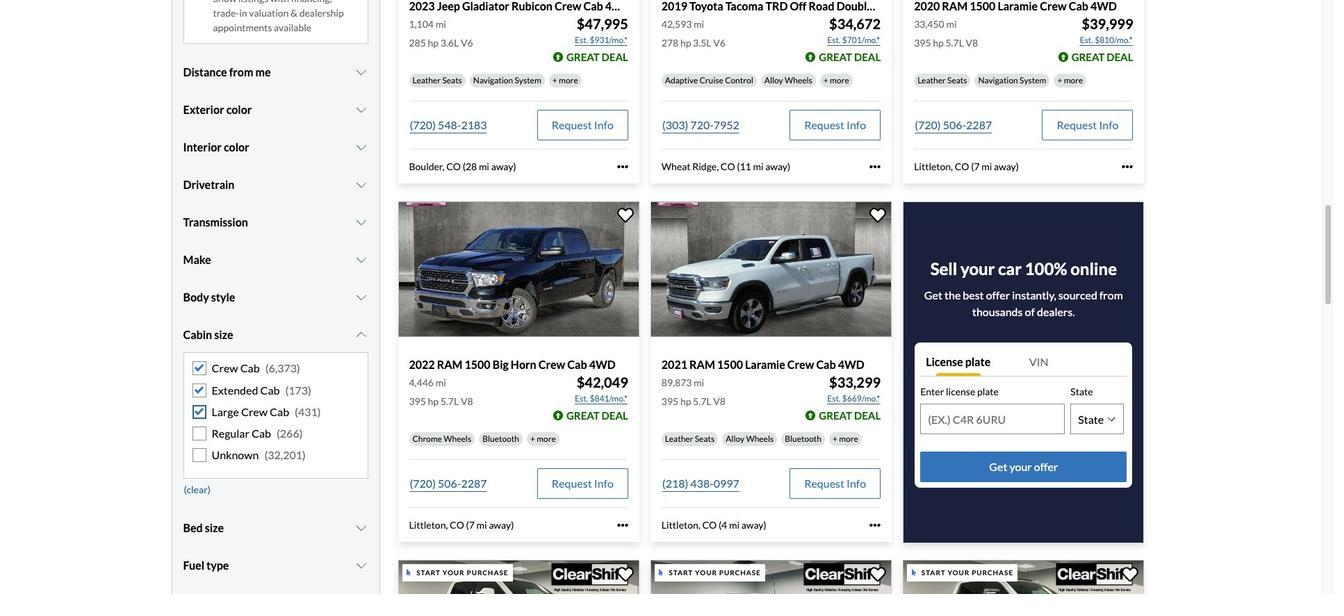 Task type: describe. For each thing, give the bounding box(es) containing it.
leather for $47,995
[[413, 75, 441, 86]]

33,450
[[915, 18, 945, 30]]

+ for $34,672
[[824, 75, 829, 86]]

system for $39,999
[[1020, 75, 1047, 86]]

great deal for $42,049
[[567, 410, 629, 422]]

89,873 mi 395 hp 5.7l v8
[[662, 377, 726, 408]]

3 start your purchase link from the left
[[903, 560, 1148, 595]]

+ for $39,999
[[1058, 75, 1063, 86]]

instantly,
[[1013, 289, 1057, 302]]

395 for $42,049
[[409, 396, 426, 408]]

offer inside button
[[1035, 460, 1059, 474]]

506- for leftmost (720) 506-2287 button
[[438, 477, 461, 490]]

best
[[963, 289, 984, 302]]

cab up large crew cab (431)
[[260, 384, 280, 397]]

adaptive
[[665, 75, 698, 86]]

3.5l
[[693, 37, 712, 49]]

est. for $42,049
[[575, 394, 588, 404]]

get for get the best offer instantly, sourced from thousands of dealers.
[[925, 289, 943, 302]]

ellipsis h image for $34,672
[[870, 161, 881, 173]]

est. $669/mo.* button
[[827, 392, 881, 406]]

great for $33,299
[[819, 410, 853, 422]]

cab up $42,049
[[568, 358, 587, 371]]

more for $34,672
[[830, 75, 850, 86]]

est. $841/mo.* button
[[574, 392, 629, 406]]

Enter license plate field
[[921, 405, 1065, 434]]

cabin
[[183, 329, 212, 342]]

start your purchase for 3rd 'start your purchase' 'link' from the left
[[922, 569, 1014, 577]]

(32,201)
[[265, 449, 306, 462]]

deal for $42,049
[[602, 410, 629, 422]]

exterior color
[[183, 103, 252, 116]]

body style
[[183, 291, 235, 304]]

car
[[999, 259, 1022, 279]]

sell your car 100% online
[[931, 259, 1117, 279]]

hp for $42,049
[[428, 396, 439, 408]]

seats for $39,999
[[948, 75, 968, 86]]

thousands
[[973, 306, 1023, 319]]

distance
[[183, 66, 227, 79]]

bed
[[183, 522, 203, 535]]

(303) 720-7952 button
[[662, 110, 740, 141]]

tab list containing license plate
[[921, 349, 1128, 376]]

unknown
[[212, 449, 259, 462]]

v8 for $42,049
[[461, 396, 473, 408]]

info for $47,995
[[594, 118, 614, 132]]

(266)
[[277, 427, 303, 440]]

(720) 506-2287 for leftmost (720) 506-2287 button
[[410, 477, 487, 490]]

leather for $39,999
[[918, 75, 946, 86]]

(720) for $39,999
[[915, 118, 941, 132]]

white 2023 ford f-150 xlt supercrew 4wd pickup truck four-wheel drive 10-speed automatic image
[[651, 560, 892, 595]]

start for white 2019 ford f-350 super duty lariat crew cab 4wd pickup truck four-wheel drive 6-speed automatic image
[[417, 569, 441, 577]]

est. $701/mo.* button
[[827, 33, 881, 47]]

start your purchase for 1st 'start your purchase' 'link' from left
[[417, 569, 509, 577]]

chevron down image for transmission
[[355, 217, 368, 228]]

control
[[725, 75, 754, 86]]

fuel
[[183, 559, 204, 573]]

the
[[945, 289, 961, 302]]

extended
[[212, 384, 258, 397]]

1 4wd from the left
[[589, 358, 616, 371]]

your inside button
[[1010, 460, 1032, 474]]

(720) 506-2287 for topmost (720) 506-2287 button
[[915, 118, 992, 132]]

exterior color button
[[183, 93, 368, 128]]

chrome wheels
[[413, 434, 472, 445]]

crew right horn
[[539, 358, 566, 371]]

crew up extended
[[212, 362, 238, 375]]

show
[[213, 0, 237, 4]]

request info button for $39,999
[[1043, 110, 1134, 141]]

size for bed size
[[205, 522, 224, 535]]

large crew cab (431)
[[212, 405, 321, 419]]

of
[[1025, 306, 1035, 319]]

me
[[256, 66, 271, 79]]

$810/mo.*
[[1095, 35, 1133, 45]]

fuel type button
[[183, 549, 368, 584]]

drivetrain button
[[183, 168, 368, 203]]

ram for $33,299
[[690, 358, 715, 371]]

1 horizontal spatial leather seats
[[665, 434, 715, 445]]

great for $47,995
[[567, 51, 600, 63]]

sell
[[931, 259, 958, 279]]

state
[[1071, 386, 1094, 398]]

transmission
[[183, 216, 248, 229]]

plate inside tab
[[966, 356, 991, 369]]

wheat
[[662, 161, 691, 173]]

v6 for $34,672
[[714, 37, 726, 49]]

$39,999 est. $810/mo.*
[[1080, 15, 1134, 45]]

great for $42,049
[[567, 410, 600, 422]]

with
[[270, 0, 289, 4]]

your for 1st 'start your purchase' 'link' from left
[[443, 569, 465, 577]]

2022
[[409, 358, 435, 371]]

great for $34,672
[[819, 51, 853, 63]]

+ for $47,995
[[553, 75, 558, 86]]

0 vertical spatial littleton, co (7 mi away)
[[915, 161, 1019, 173]]

ridge,
[[693, 161, 719, 173]]

great for $39,999
[[1072, 51, 1105, 63]]

request info button for $47,995
[[537, 110, 629, 141]]

in
[[239, 7, 247, 19]]

info for $34,672
[[847, 118, 867, 132]]

$33,299
[[830, 374, 881, 391]]

white 2019 ford f-350 super duty lariat crew cab 4wd pickup truck four-wheel drive 6-speed automatic image
[[398, 560, 640, 595]]

(218)
[[663, 477, 689, 490]]

1 horizontal spatial seats
[[695, 434, 715, 445]]

ellipsis h image for $42,049
[[617, 520, 629, 531]]

chevron down image for body style
[[355, 292, 368, 304]]

2 horizontal spatial littleton,
[[915, 161, 953, 173]]

mi inside '33,450 mi 395 hp 5.7l v8'
[[947, 18, 957, 30]]

0 vertical spatial (720) 506-2287 button
[[915, 110, 993, 141]]

alloy for adaptive cruise control
[[765, 75, 784, 86]]

purchase for 1st 'start your purchase' 'link' from left
[[467, 569, 509, 577]]

alloy wheels for leather seats
[[726, 434, 774, 445]]

0997
[[714, 477, 740, 490]]

1500 for $42,049
[[465, 358, 491, 371]]

license
[[926, 356, 964, 369]]

transmission button
[[183, 205, 368, 240]]

chevron down image for fuel type
[[355, 561, 368, 572]]

great deal for $33,299
[[819, 410, 881, 422]]

cab up $33,299
[[817, 358, 836, 371]]

great deal for $39,999
[[1072, 51, 1134, 63]]

chevron down image for drivetrain
[[355, 180, 368, 191]]

395 for $39,999
[[915, 37, 931, 49]]

request for $47,995
[[552, 118, 592, 132]]

from inside get the best offer instantly, sourced from thousands of dealers.
[[1100, 289, 1124, 302]]

&
[[291, 7, 298, 19]]

great deal for $34,672
[[819, 51, 881, 63]]

+ more for $34,672
[[824, 75, 850, 86]]

0 horizontal spatial littleton, co (7 mi away)
[[409, 520, 514, 531]]

get your offer
[[990, 460, 1059, 474]]

1 vertical spatial (7
[[466, 520, 475, 531]]

alloy wheels for adaptive cruise control
[[765, 75, 813, 86]]

wheels for adaptive cruise control
[[785, 75, 813, 86]]

system for $47,995
[[515, 75, 542, 86]]

start your purchase for second 'start your purchase' 'link'
[[669, 569, 761, 577]]

drivetrain
[[183, 178, 235, 192]]

sourced
[[1059, 289, 1098, 302]]

crew cab (6,373)
[[212, 362, 300, 375]]

2 bluetooth from the left
[[785, 434, 822, 445]]

interior color
[[183, 141, 249, 154]]

available
[[274, 22, 312, 34]]

start for 'off white 2021 gmc sierra 3500hd denali crew cab 4wd pickup truck four-wheel drive 10-speed automatic' "image"
[[922, 569, 946, 577]]

large
[[212, 405, 239, 419]]

request info for $34,672
[[805, 118, 867, 132]]

regular cab (266)
[[212, 427, 303, 440]]

(720) 548-2183
[[410, 118, 487, 132]]

more for $47,995
[[559, 75, 578, 86]]

278
[[662, 37, 679, 49]]

$931/mo.*
[[590, 35, 628, 45]]

89,873
[[662, 377, 692, 389]]

ivory white tri-coat pearlcoat 2021 ram 1500 laramie crew cab 4wd pickup truck four-wheel drive 8-speed automatic image
[[651, 201, 892, 337]]

1 horizontal spatial leather
[[665, 434, 694, 445]]

(303) 720-7952
[[663, 118, 740, 132]]

(28
[[463, 161, 477, 173]]

exterior
[[183, 103, 224, 116]]

1,104
[[409, 18, 434, 30]]

42,593 mi 278 hp 3.5l v6
[[662, 18, 726, 49]]

appointments
[[213, 22, 272, 34]]

navigation for $39,999
[[979, 75, 1019, 86]]

hp for $39,999
[[933, 37, 944, 49]]

start for white 2023 ford f-150 xlt supercrew 4wd pickup truck four-wheel drive 10-speed automatic image
[[669, 569, 693, 577]]

0 horizontal spatial wheels
[[444, 434, 472, 445]]

5.7l for $33,299
[[693, 396, 712, 408]]

make
[[183, 253, 211, 267]]

mouse pointer image for 3rd 'start your purchase' 'link' from the left
[[912, 570, 916, 577]]

chevron down image for make
[[355, 255, 368, 266]]

littleton, for $33,299
[[662, 520, 701, 531]]

(303)
[[663, 118, 689, 132]]

chevron down image for distance from me
[[355, 67, 368, 78]]

style
[[211, 291, 235, 304]]

from inside dropdown button
[[229, 66, 253, 79]]

regular
[[212, 427, 250, 440]]

$47,995
[[577, 15, 629, 32]]

1,104 mi 285 hp 3.6l v6
[[409, 18, 473, 49]]

(4
[[719, 520, 728, 531]]



Task type: locate. For each thing, give the bounding box(es) containing it.
0 vertical spatial (720) 506-2287
[[915, 118, 992, 132]]

1 start your purchase from the left
[[417, 569, 509, 577]]

license
[[946, 386, 976, 398]]

tab list
[[921, 349, 1128, 376]]

hp for $34,672
[[681, 37, 691, 49]]

2 navigation from the left
[[979, 75, 1019, 86]]

1 vertical spatial color
[[224, 141, 249, 154]]

0 horizontal spatial 1500
[[465, 358, 491, 371]]

0 horizontal spatial 2287
[[461, 477, 487, 490]]

4 chevron down image from the top
[[355, 292, 368, 304]]

mi inside 89,873 mi 395 hp 5.7l v8
[[694, 377, 705, 389]]

interior color button
[[183, 130, 368, 165]]

request info for $39,999
[[1057, 118, 1119, 132]]

adaptive cruise control
[[665, 75, 754, 86]]

5.7l for $39,999
[[946, 37, 964, 49]]

great down est. $931/mo.* 'button'
[[567, 51, 600, 63]]

request info for $47,995
[[552, 118, 614, 132]]

start your purchase link
[[398, 560, 642, 595], [651, 560, 895, 595], [903, 560, 1148, 595]]

1 purchase from the left
[[467, 569, 509, 577]]

5.7l inside 4,446 mi 395 hp 5.7l v8
[[441, 396, 459, 408]]

deal down $701/mo.*
[[855, 51, 881, 63]]

color for exterior color
[[226, 103, 252, 116]]

1 navigation from the left
[[473, 75, 513, 86]]

v8 for $33,299
[[714, 396, 726, 408]]

chevron down image inside distance from me dropdown button
[[355, 67, 368, 78]]

est. down $47,995
[[575, 35, 588, 45]]

leather
[[413, 75, 441, 86], [918, 75, 946, 86], [665, 434, 694, 445]]

1 horizontal spatial bluetooth
[[785, 434, 822, 445]]

est. inside $47,995 est. $931/mo.*
[[575, 35, 588, 45]]

1 vertical spatial littleton, co (7 mi away)
[[409, 520, 514, 531]]

chevron down image inside make dropdown button
[[355, 255, 368, 266]]

2 system from the left
[[1020, 75, 1047, 86]]

wheels for leather seats
[[746, 434, 774, 445]]

mouse pointer image
[[407, 570, 411, 577]]

est. down "$39,999"
[[1080, 35, 1094, 45]]

1 horizontal spatial start your purchase link
[[651, 560, 895, 595]]

395 for $33,299
[[662, 396, 679, 408]]

v8 inside 4,446 mi 395 hp 5.7l v8
[[461, 396, 473, 408]]

great deal
[[567, 51, 629, 63], [819, 51, 881, 63], [1072, 51, 1134, 63], [567, 410, 629, 422], [819, 410, 881, 422]]

littleton, co (4 mi away)
[[662, 520, 767, 531]]

get down the enter license plate field
[[990, 460, 1008, 474]]

hp inside the 42,593 mi 278 hp 3.5l v6
[[681, 37, 691, 49]]

seats up 438-
[[695, 434, 715, 445]]

hp inside 4,446 mi 395 hp 5.7l v8
[[428, 396, 439, 408]]

1500 left 'laramie'
[[718, 358, 743, 371]]

mi inside the 42,593 mi 278 hp 3.5l v6
[[694, 18, 705, 30]]

navigation
[[473, 75, 513, 86], [979, 75, 1019, 86]]

0 horizontal spatial start
[[417, 569, 441, 577]]

395 down 4,446
[[409, 396, 426, 408]]

more for $39,999
[[1064, 75, 1084, 86]]

1 horizontal spatial littleton, co (7 mi away)
[[915, 161, 1019, 173]]

$701/mo.*
[[843, 35, 880, 45]]

1 horizontal spatial ellipsis h image
[[870, 520, 881, 531]]

type
[[207, 559, 229, 573]]

navigation system for $39,999
[[979, 75, 1047, 86]]

2 v6 from the left
[[714, 37, 726, 49]]

bluetooth
[[483, 434, 519, 445], [785, 434, 822, 445]]

system
[[515, 75, 542, 86], [1020, 75, 1047, 86]]

from down online
[[1100, 289, 1124, 302]]

42,593
[[662, 18, 692, 30]]

ram right 2021
[[690, 358, 715, 371]]

ellipsis h image for $47,995
[[617, 161, 629, 173]]

1 horizontal spatial 2287
[[967, 118, 992, 132]]

chevron down image
[[355, 67, 368, 78], [355, 105, 368, 116], [355, 180, 368, 191], [355, 292, 368, 304], [355, 523, 368, 534]]

est. inside $42,049 est. $841/mo.*
[[575, 394, 588, 404]]

4wd up $42,049
[[589, 358, 616, 371]]

5 chevron down image from the top
[[355, 523, 368, 534]]

littleton, for $42,049
[[409, 520, 448, 531]]

away)
[[491, 161, 516, 173], [766, 161, 791, 173], [994, 161, 1019, 173], [489, 520, 514, 531], [742, 520, 767, 531]]

1 bluetooth from the left
[[483, 434, 519, 445]]

deal for $34,672
[[855, 51, 881, 63]]

1 vertical spatial from
[[1100, 289, 1124, 302]]

5 chevron down image from the top
[[355, 561, 368, 572]]

est. for $47,995
[[575, 35, 588, 45]]

2 horizontal spatial 395
[[915, 37, 931, 49]]

deal for $33,299
[[855, 410, 881, 422]]

0 vertical spatial 506-
[[943, 118, 967, 132]]

chevron down image inside exterior color dropdown button
[[355, 105, 368, 116]]

est. for $34,672
[[828, 35, 841, 45]]

1 vertical spatial (720) 506-2287 button
[[409, 469, 488, 499]]

0 horizontal spatial (720) 506-2287
[[410, 477, 487, 490]]

est. inside $33,299 est. $669/mo.*
[[828, 394, 841, 404]]

deal down '$841/mo.*'
[[602, 410, 629, 422]]

4,446 mi 395 hp 5.7l v8
[[409, 377, 473, 408]]

1 horizontal spatial 1500
[[718, 358, 743, 371]]

0 horizontal spatial 5.7l
[[441, 396, 459, 408]]

cab up (266) on the left bottom of the page
[[270, 405, 289, 419]]

vin
[[1030, 356, 1049, 369]]

request info button for $34,672
[[790, 110, 881, 141]]

plate
[[966, 356, 991, 369], [978, 386, 999, 398]]

hp down 4,446
[[428, 396, 439, 408]]

ram right 2022
[[437, 358, 463, 371]]

v6 inside the 42,593 mi 278 hp 3.5l v6
[[714, 37, 726, 49]]

1 1500 from the left
[[465, 358, 491, 371]]

leather seats for $47,995
[[413, 75, 462, 86]]

$841/mo.*
[[590, 394, 628, 404]]

seats
[[443, 75, 462, 86], [948, 75, 968, 86], [695, 434, 715, 445]]

crew up "regular cab (266)"
[[241, 405, 268, 419]]

1 horizontal spatial system
[[1020, 75, 1047, 86]]

0 vertical spatial size
[[214, 329, 233, 342]]

request for $34,672
[[805, 118, 845, 132]]

0 horizontal spatial from
[[229, 66, 253, 79]]

get inside button
[[990, 460, 1008, 474]]

1 horizontal spatial alloy
[[765, 75, 784, 86]]

1 horizontal spatial (720) 506-2287
[[915, 118, 992, 132]]

hp down 89,873
[[681, 396, 691, 408]]

395 inside '33,450 mi 395 hp 5.7l v8'
[[915, 37, 931, 49]]

2 start your purchase from the left
[[669, 569, 761, 577]]

leather seats down '33,450 mi 395 hp 5.7l v8'
[[918, 75, 968, 86]]

33,450 mi 395 hp 5.7l v8
[[915, 18, 979, 49]]

1 horizontal spatial purchase
[[720, 569, 761, 577]]

3 start from the left
[[922, 569, 946, 577]]

395
[[915, 37, 931, 49], [409, 396, 426, 408], [662, 396, 679, 408]]

(720) inside button
[[410, 118, 436, 132]]

1500 for $33,299
[[718, 358, 743, 371]]

395 down 33,450
[[915, 37, 931, 49]]

chevron down image inside 'drivetrain' dropdown button
[[355, 180, 368, 191]]

hp inside 89,873 mi 395 hp 5.7l v8
[[681, 396, 691, 408]]

great deal down est. $810/mo.* button
[[1072, 51, 1134, 63]]

chevron down image for interior color
[[355, 142, 368, 153]]

0 horizontal spatial leather seats
[[413, 75, 462, 86]]

est. down $34,672
[[828, 35, 841, 45]]

est. inside "$34,672 est. $701/mo.*"
[[828, 35, 841, 45]]

1 horizontal spatial littleton,
[[662, 520, 701, 531]]

3 chevron down image from the top
[[355, 255, 368, 266]]

v8 inside '33,450 mi 395 hp 5.7l v8'
[[966, 37, 979, 49]]

est. for $39,999
[[1080, 35, 1094, 45]]

0 vertical spatial from
[[229, 66, 253, 79]]

2 horizontal spatial 5.7l
[[946, 37, 964, 49]]

seats for $47,995
[[443, 75, 462, 86]]

1 horizontal spatial navigation system
[[979, 75, 1047, 86]]

ellipsis h image
[[617, 161, 629, 173], [870, 161, 881, 173]]

2 chevron down image from the top
[[355, 217, 368, 228]]

est. $810/mo.* button
[[1080, 33, 1134, 47]]

1 vertical spatial get
[[990, 460, 1008, 474]]

0 horizontal spatial navigation
[[473, 75, 513, 86]]

(173)
[[285, 384, 311, 397]]

info
[[594, 118, 614, 132], [847, 118, 867, 132], [1100, 118, 1119, 132], [594, 477, 614, 490], [847, 477, 867, 490]]

est. $931/mo.* button
[[574, 33, 629, 47]]

0 horizontal spatial v6
[[461, 37, 473, 49]]

v6 right 3.5l
[[714, 37, 726, 49]]

1500 left big
[[465, 358, 491, 371]]

2 chevron down image from the top
[[355, 105, 368, 116]]

color for interior color
[[224, 141, 249, 154]]

from left me
[[229, 66, 253, 79]]

2 purchase from the left
[[720, 569, 761, 577]]

distance from me button
[[183, 55, 368, 90]]

hp for $47,995
[[428, 37, 439, 49]]

unknown (32,201)
[[212, 449, 306, 462]]

chevron down image inside transmission dropdown button
[[355, 217, 368, 228]]

2 horizontal spatial leather
[[918, 75, 946, 86]]

2 1500 from the left
[[718, 358, 743, 371]]

alloy up the '0997'
[[726, 434, 745, 445]]

v8 inside 89,873 mi 395 hp 5.7l v8
[[714, 396, 726, 408]]

hp inside 1,104 mi 285 hp 3.6l v6
[[428, 37, 439, 49]]

laramie
[[745, 358, 786, 371]]

0 horizontal spatial 506-
[[438, 477, 461, 490]]

your for second 'start your purchase' 'link'
[[695, 569, 718, 577]]

great
[[567, 51, 600, 63], [819, 51, 853, 63], [1072, 51, 1105, 63], [567, 410, 600, 422], [819, 410, 853, 422]]

0 vertical spatial color
[[226, 103, 252, 116]]

0 horizontal spatial 4wd
[[589, 358, 616, 371]]

5.7l inside '33,450 mi 395 hp 5.7l v8'
[[946, 37, 964, 49]]

0 horizontal spatial system
[[515, 75, 542, 86]]

548-
[[438, 118, 461, 132]]

license plate tab
[[921, 349, 1024, 376]]

1 navigation system from the left
[[473, 75, 542, 86]]

great down est. $810/mo.* button
[[1072, 51, 1105, 63]]

395 down 89,873
[[662, 396, 679, 408]]

438-
[[691, 477, 714, 490]]

color
[[226, 103, 252, 116], [224, 141, 249, 154]]

chevron down image inside body style dropdown button
[[355, 292, 368, 304]]

size right cabin
[[214, 329, 233, 342]]

show listings with financing, trade-in valuation & dealership appointments available
[[213, 0, 344, 34]]

offer
[[987, 289, 1011, 302], [1035, 460, 1059, 474]]

2 mouse pointer image from the left
[[912, 570, 916, 577]]

mi inside 4,446 mi 395 hp 5.7l v8
[[436, 377, 446, 389]]

est. down $42,049
[[575, 394, 588, 404]]

deal down the $931/mo.*
[[602, 51, 629, 63]]

0 horizontal spatial purchase
[[467, 569, 509, 577]]

1 chevron down image from the top
[[355, 142, 368, 153]]

3 purchase from the left
[[972, 569, 1014, 577]]

get for get your offer
[[990, 460, 1008, 474]]

2 start from the left
[[669, 569, 693, 577]]

alloy right the control
[[765, 75, 784, 86]]

$42,049 est. $841/mo.*
[[575, 374, 629, 404]]

chevron down image
[[355, 142, 368, 153], [355, 217, 368, 228], [355, 255, 368, 266], [355, 330, 368, 341], [355, 561, 368, 572]]

online
[[1071, 259, 1117, 279]]

color right the interior
[[224, 141, 249, 154]]

+ more
[[553, 75, 578, 86], [824, 75, 850, 86], [1058, 75, 1084, 86], [530, 434, 556, 445], [833, 434, 859, 445]]

chevron down image for cabin size
[[355, 330, 368, 341]]

littleton, co (7 mi away)
[[915, 161, 1019, 173], [409, 520, 514, 531]]

0 horizontal spatial ellipsis h image
[[617, 161, 629, 173]]

5.7l inside 89,873 mi 395 hp 5.7l v8
[[693, 396, 712, 408]]

size right bed
[[205, 522, 224, 535]]

1 horizontal spatial 506-
[[943, 118, 967, 132]]

seats down '33,450 mi 395 hp 5.7l v8'
[[948, 75, 968, 86]]

1 vertical spatial plate
[[978, 386, 999, 398]]

2 horizontal spatial purchase
[[972, 569, 1014, 577]]

ram for $42,049
[[437, 358, 463, 371]]

2022 ram 1500 big horn crew cab 4wd
[[409, 358, 616, 371]]

0 horizontal spatial (720) 506-2287 button
[[409, 469, 488, 499]]

2 ram from the left
[[690, 358, 715, 371]]

v6 inside 1,104 mi 285 hp 3.6l v6
[[461, 37, 473, 49]]

(clear)
[[184, 484, 211, 496]]

request for $39,999
[[1057, 118, 1098, 132]]

big
[[493, 358, 509, 371]]

dealers.
[[1037, 306, 1076, 319]]

2 horizontal spatial leather seats
[[918, 75, 968, 86]]

1 chevron down image from the top
[[355, 67, 368, 78]]

leather seats
[[413, 75, 462, 86], [918, 75, 968, 86], [665, 434, 715, 445]]

cab up unknown (32,201)
[[252, 427, 271, 440]]

navigation for $47,995
[[473, 75, 513, 86]]

fuel type
[[183, 559, 229, 573]]

great deal for $47,995
[[567, 51, 629, 63]]

alloy wheels up the '0997'
[[726, 434, 774, 445]]

1 vertical spatial alloy
[[726, 434, 745, 445]]

navigation system
[[473, 75, 542, 86], [979, 75, 1047, 86]]

2 4wd from the left
[[838, 358, 865, 371]]

1 vertical spatial 506-
[[438, 477, 461, 490]]

0 horizontal spatial ram
[[437, 358, 463, 371]]

1 vertical spatial offer
[[1035, 460, 1059, 474]]

1 ellipsis h image from the left
[[617, 161, 629, 173]]

mouse pointer image for second 'start your purchase' 'link'
[[659, 570, 664, 577]]

+ more for $39,999
[[1058, 75, 1084, 86]]

0 vertical spatial alloy wheels
[[765, 75, 813, 86]]

(431)
[[295, 405, 321, 419]]

4wd
[[589, 358, 616, 371], [838, 358, 865, 371]]

purchase for 3rd 'start your purchase' 'link' from the left
[[972, 569, 1014, 577]]

mouse pointer image
[[659, 570, 664, 577], [912, 570, 916, 577]]

info for $39,999
[[1100, 118, 1119, 132]]

boulder, co (28 mi away)
[[409, 161, 516, 173]]

1 v6 from the left
[[461, 37, 473, 49]]

0 vertical spatial 2287
[[967, 118, 992, 132]]

0 vertical spatial alloy
[[765, 75, 784, 86]]

get inside get the best offer instantly, sourced from thousands of dealers.
[[925, 289, 943, 302]]

great deal down est. $841/mo.* 'button'
[[567, 410, 629, 422]]

deal for $39,999
[[1107, 51, 1134, 63]]

enter license plate
[[921, 386, 999, 398]]

chevron down image for bed size
[[355, 523, 368, 534]]

alloy
[[765, 75, 784, 86], [726, 434, 745, 445]]

0 horizontal spatial alloy
[[726, 434, 745, 445]]

license plate
[[926, 356, 991, 369]]

purchase for second 'start your purchase' 'link'
[[720, 569, 761, 577]]

2 horizontal spatial start your purchase link
[[903, 560, 1148, 595]]

1 horizontal spatial v8
[[714, 396, 726, 408]]

v6 right 3.6l
[[461, 37, 473, 49]]

littleton,
[[915, 161, 953, 173], [409, 520, 448, 531], [662, 520, 701, 531]]

alloy wheels right the control
[[765, 75, 813, 86]]

size for cabin size
[[214, 329, 233, 342]]

vin tab
[[1024, 349, 1128, 376]]

1 horizontal spatial 4wd
[[838, 358, 865, 371]]

1 horizontal spatial from
[[1100, 289, 1124, 302]]

1 horizontal spatial get
[[990, 460, 1008, 474]]

506- for topmost (720) 506-2287 button
[[943, 118, 967, 132]]

cabin size
[[183, 329, 233, 342]]

leather down '33,450 mi 395 hp 5.7l v8'
[[918, 75, 946, 86]]

ram
[[437, 358, 463, 371], [690, 358, 715, 371]]

hp for $33,299
[[681, 396, 691, 408]]

0 vertical spatial offer
[[987, 289, 1011, 302]]

2 start your purchase link from the left
[[651, 560, 895, 595]]

0 horizontal spatial v8
[[461, 396, 473, 408]]

2 horizontal spatial ellipsis h image
[[1123, 161, 1134, 173]]

v6 for $47,995
[[461, 37, 473, 49]]

1 vertical spatial 2287
[[461, 477, 487, 490]]

1 horizontal spatial mouse pointer image
[[912, 570, 916, 577]]

0 horizontal spatial seats
[[443, 75, 462, 86]]

1 horizontal spatial 5.7l
[[693, 396, 712, 408]]

hp down 33,450
[[933, 37, 944, 49]]

leather seats up (218) 438-0997
[[665, 434, 715, 445]]

leather up the (218) on the bottom
[[665, 434, 694, 445]]

diamond black crys 2022 ram 1500 big horn crew cab 4wd pickup truck four-wheel drive 8-speed automatic image
[[398, 201, 640, 337]]

cab
[[568, 358, 587, 371], [817, 358, 836, 371], [240, 362, 260, 375], [260, 384, 280, 397], [270, 405, 289, 419], [252, 427, 271, 440]]

deal
[[602, 51, 629, 63], [855, 51, 881, 63], [1107, 51, 1134, 63], [602, 410, 629, 422], [855, 410, 881, 422]]

chevron down image inside cabin size dropdown button
[[355, 330, 368, 341]]

0 vertical spatial get
[[925, 289, 943, 302]]

seats down 3.6l
[[443, 75, 462, 86]]

horn
[[511, 358, 537, 371]]

0 horizontal spatial 395
[[409, 396, 426, 408]]

est. down $33,299
[[828, 394, 841, 404]]

cruise
[[700, 75, 724, 86]]

3 chevron down image from the top
[[355, 180, 368, 191]]

+
[[553, 75, 558, 86], [824, 75, 829, 86], [1058, 75, 1063, 86], [530, 434, 535, 445], [833, 434, 838, 445]]

1 vertical spatial alloy wheels
[[726, 434, 774, 445]]

trade-
[[213, 7, 239, 19]]

chevron down image inside fuel type dropdown button
[[355, 561, 368, 572]]

1 ram from the left
[[437, 358, 463, 371]]

1 horizontal spatial (720) 506-2287 button
[[915, 110, 993, 141]]

great deal down "est. $701/mo.*" button
[[819, 51, 881, 63]]

2 horizontal spatial start your purchase
[[922, 569, 1014, 577]]

great down est. $841/mo.* 'button'
[[567, 410, 600, 422]]

2 horizontal spatial v8
[[966, 37, 979, 49]]

crew right 'laramie'
[[788, 358, 815, 371]]

leather down the 285
[[413, 75, 441, 86]]

deal down $669/mo.*
[[855, 410, 881, 422]]

cab up extended cab (173) in the bottom of the page
[[240, 362, 260, 375]]

great down est. $669/mo.* button
[[819, 410, 853, 422]]

deal down the $810/mo.* on the top
[[1107, 51, 1134, 63]]

0 horizontal spatial bluetooth
[[483, 434, 519, 445]]

great down "est. $701/mo.*" button
[[819, 51, 853, 63]]

more
[[559, 75, 578, 86], [830, 75, 850, 86], [1064, 75, 1084, 86], [537, 434, 556, 445], [839, 434, 859, 445]]

great deal down est. $931/mo.* 'button'
[[567, 51, 629, 63]]

hp right 278
[[681, 37, 691, 49]]

2 horizontal spatial wheels
[[785, 75, 813, 86]]

get left the
[[925, 289, 943, 302]]

3 start your purchase from the left
[[922, 569, 1014, 577]]

chevron down image inside bed size dropdown button
[[355, 523, 368, 534]]

financing,
[[291, 0, 332, 4]]

1 vertical spatial size
[[205, 522, 224, 535]]

2 navigation system from the left
[[979, 75, 1047, 86]]

0 horizontal spatial start your purchase
[[417, 569, 509, 577]]

ellipsis h image for $33,299
[[870, 520, 881, 531]]

off white 2021 gmc sierra 3500hd denali crew cab 4wd pickup truck four-wheel drive 10-speed automatic image
[[903, 560, 1145, 595]]

1 horizontal spatial offer
[[1035, 460, 1059, 474]]

mi inside 1,104 mi 285 hp 3.6l v6
[[436, 18, 446, 30]]

interior
[[183, 141, 222, 154]]

1 mouse pointer image from the left
[[659, 570, 664, 577]]

1 horizontal spatial ellipsis h image
[[870, 161, 881, 173]]

395 inside 4,446 mi 395 hp 5.7l v8
[[409, 396, 426, 408]]

5.7l for $42,049
[[441, 396, 459, 408]]

get the best offer instantly, sourced from thousands of dealers.
[[925, 289, 1124, 319]]

chevron down image inside 'interior color' dropdown button
[[355, 142, 368, 153]]

1 horizontal spatial start your purchase
[[669, 569, 761, 577]]

est. for $33,299
[[828, 394, 841, 404]]

great deal down est. $669/mo.* button
[[819, 410, 881, 422]]

body
[[183, 291, 209, 304]]

1 system from the left
[[515, 75, 542, 86]]

(6,373)
[[265, 362, 300, 375]]

1 horizontal spatial 395
[[662, 396, 679, 408]]

(720) 506-2287 button
[[915, 110, 993, 141], [409, 469, 488, 499]]

hp right the 285
[[428, 37, 439, 49]]

color right exterior at the top left of page
[[226, 103, 252, 116]]

395 inside 89,873 mi 395 hp 5.7l v8
[[662, 396, 679, 408]]

chrome
[[413, 434, 442, 445]]

chevron down image for exterior color
[[355, 105, 368, 116]]

your for 3rd 'start your purchase' 'link' from the left
[[948, 569, 970, 577]]

1 horizontal spatial start
[[669, 569, 693, 577]]

leather seats down 3.6l
[[413, 75, 462, 86]]

1 vertical spatial (720) 506-2287
[[410, 477, 487, 490]]

crew
[[539, 358, 566, 371], [788, 358, 815, 371], [212, 362, 238, 375], [241, 405, 268, 419]]

1 horizontal spatial ram
[[690, 358, 715, 371]]

4 chevron down image from the top
[[355, 330, 368, 341]]

0 horizontal spatial mouse pointer image
[[659, 570, 664, 577]]

get your offer button
[[921, 452, 1128, 483]]

0 horizontal spatial offer
[[987, 289, 1011, 302]]

0 horizontal spatial navigation system
[[473, 75, 542, 86]]

valuation
[[249, 7, 289, 19]]

leather seats for $39,999
[[918, 75, 968, 86]]

1 start from the left
[[417, 569, 441, 577]]

2 horizontal spatial start
[[922, 569, 946, 577]]

1 horizontal spatial (7
[[972, 161, 980, 173]]

offer inside get the best offer instantly, sourced from thousands of dealers.
[[987, 289, 1011, 302]]

hp inside '33,450 mi 395 hp 5.7l v8'
[[933, 37, 944, 49]]

$42,049
[[577, 374, 629, 391]]

1 horizontal spatial navigation
[[979, 75, 1019, 86]]

100%
[[1025, 259, 1068, 279]]

(720) for $47,995
[[410, 118, 436, 132]]

2 ellipsis h image from the left
[[870, 161, 881, 173]]

$47,995 est. $931/mo.*
[[575, 15, 629, 45]]

navigation system for $47,995
[[473, 75, 542, 86]]

4wd up $33,299
[[838, 358, 865, 371]]

0 horizontal spatial start your purchase link
[[398, 560, 642, 595]]

1 horizontal spatial v6
[[714, 37, 726, 49]]

1 start your purchase link from the left
[[398, 560, 642, 595]]

est. inside the $39,999 est. $810/mo.*
[[1080, 35, 1094, 45]]

ellipsis h image
[[1123, 161, 1134, 173], [617, 520, 629, 531], [870, 520, 881, 531]]

0 horizontal spatial (7
[[466, 520, 475, 531]]

cabin size button
[[183, 318, 368, 353]]

0 horizontal spatial ellipsis h image
[[617, 520, 629, 531]]



Task type: vqa. For each thing, say whether or not it's contained in the screenshot.


